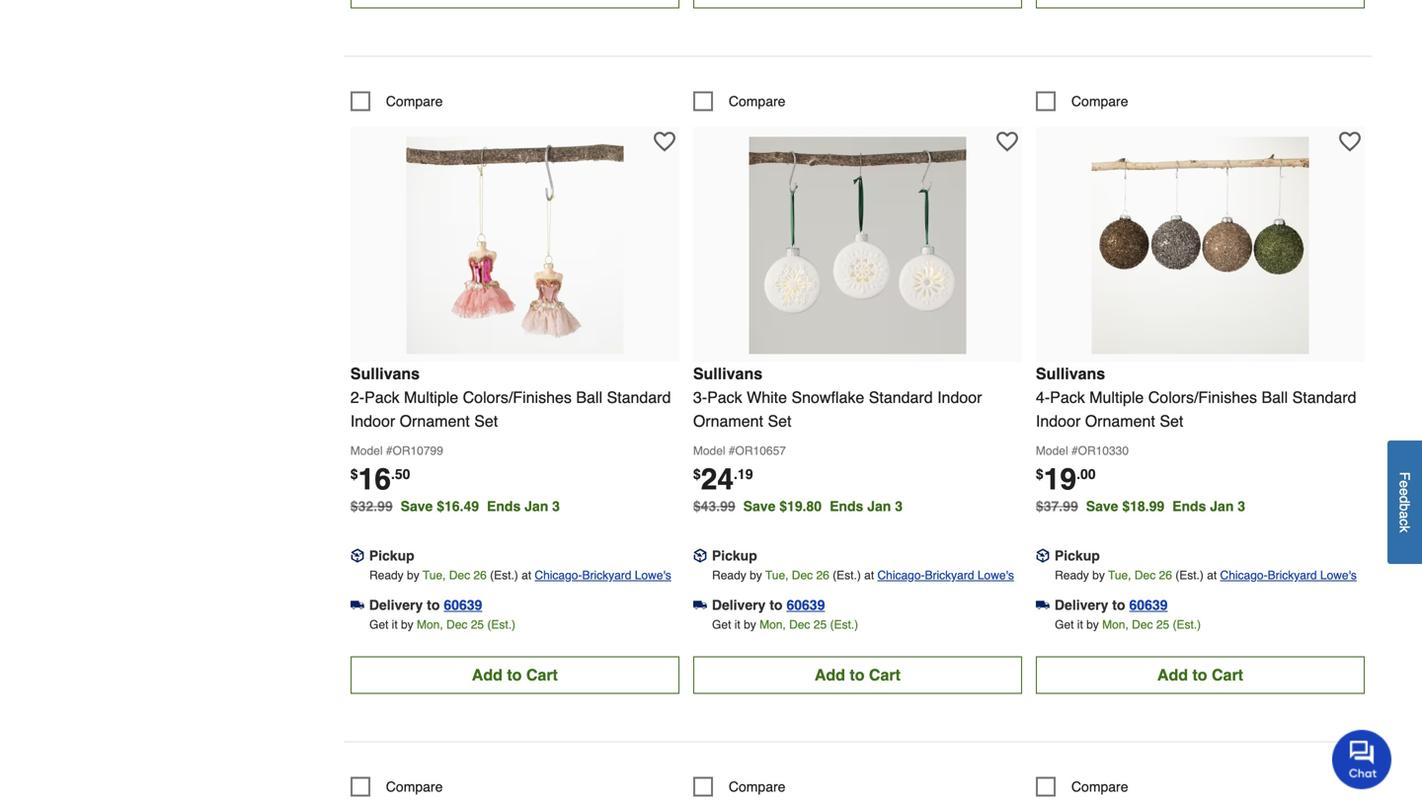 Task type: locate. For each thing, give the bounding box(es) containing it.
set
[[474, 412, 498, 430], [768, 412, 792, 430], [1160, 412, 1184, 430]]

ready down $32.99
[[370, 569, 404, 582]]

2 delivery from the left
[[712, 597, 766, 613]]

1 sullivans from the left
[[351, 365, 420, 383]]

3 chicago-brickyard lowe's button from the left
[[1221, 566, 1358, 585]]

multiple up or10330
[[1090, 388, 1145, 407]]

cart
[[527, 666, 558, 684], [869, 666, 901, 684], [1212, 666, 1244, 684]]

model
[[351, 444, 383, 458], [694, 444, 726, 458], [1036, 444, 1069, 458]]

sullivans 3-pack white snowflake standard indoor ornament set image
[[749, 137, 967, 354]]

3 get from the left
[[1055, 618, 1075, 632]]

set inside the sullivans 2-pack multiple colors/finishes ball standard indoor ornament set
[[474, 412, 498, 430]]

0 horizontal spatial pickup
[[369, 548, 415, 564]]

1 pack from the left
[[365, 388, 400, 407]]

by
[[407, 569, 420, 582], [750, 569, 763, 582], [1093, 569, 1106, 582], [401, 618, 414, 632], [744, 618, 757, 632], [1087, 618, 1100, 632]]

ornament inside sullivans 4-pack multiple colors/finishes ball standard indoor ornament set
[[1086, 412, 1156, 430]]

sullivans inside "sullivans 3-pack white snowflake standard indoor ornament set"
[[694, 365, 763, 383]]

1 horizontal spatial ornament
[[694, 412, 764, 430]]

pickup image up truck filled image
[[1036, 549, 1050, 563]]

1 horizontal spatial get
[[712, 618, 732, 632]]

ball inside the sullivans 2-pack multiple colors/finishes ball standard indoor ornament set
[[576, 388, 603, 407]]

2 3 from the left
[[895, 498, 903, 514]]

ready by tue, dec 26 (est.) at chicago-brickyard lowe's for second truck filled icon from left's chicago-brickyard lowe's button
[[712, 569, 1015, 582]]

2 mon, from the left
[[760, 618, 786, 632]]

0 horizontal spatial pack
[[365, 388, 400, 407]]

25 for truck filled image chicago-brickyard lowe's button
[[1157, 618, 1170, 632]]

1 model from the left
[[351, 444, 383, 458]]

heart outline image
[[654, 131, 676, 153], [997, 131, 1019, 153], [1340, 131, 1362, 153]]

2 horizontal spatial delivery
[[1055, 597, 1109, 613]]

e
[[1398, 480, 1414, 488], [1398, 488, 1414, 496]]

ends jan 3 element for 19
[[1173, 498, 1254, 514]]

$ up was price $43.99 element
[[694, 466, 701, 482]]

$37.99 save $18.99 ends jan 3
[[1036, 498, 1246, 514]]

1 $ from the left
[[351, 466, 358, 482]]

3 lowe's from the left
[[1321, 569, 1358, 582]]

2 horizontal spatial add to cart
[[1158, 666, 1244, 684]]

3 set from the left
[[1160, 412, 1184, 430]]

chicago- for second truck filled icon from left's chicago-brickyard lowe's button
[[878, 569, 925, 582]]

colors/finishes inside the sullivans 2-pack multiple colors/finishes ball standard indoor ornament set
[[463, 388, 572, 407]]

ends jan 3 element right '$16.49'
[[487, 498, 568, 514]]

save down .50
[[401, 498, 433, 514]]

2 delivery to 60639 from the left
[[712, 597, 825, 613]]

ornament up or10799
[[400, 412, 470, 430]]

2 horizontal spatial pack
[[1051, 388, 1086, 407]]

indoor inside "sullivans 3-pack white snowflake standard indoor ornament set"
[[938, 388, 983, 407]]

tue, down $32.99 save $16.49 ends jan 3 on the bottom
[[423, 569, 446, 582]]

1 ends from the left
[[487, 498, 521, 514]]

0 horizontal spatial 3
[[553, 498, 560, 514]]

standard for 2-pack multiple colors/finishes ball standard indoor ornament set
[[607, 388, 671, 407]]

5014710185 element
[[694, 91, 786, 111]]

was price $43.99 element
[[694, 494, 744, 514]]

ends jan 3 element
[[487, 498, 568, 514], [830, 498, 911, 514], [1173, 498, 1254, 514]]

pack inside "sullivans 3-pack white snowflake standard indoor ornament set"
[[708, 388, 743, 407]]

25 for second truck filled icon from left's chicago-brickyard lowe's button
[[814, 618, 827, 632]]

0 horizontal spatial get
[[370, 618, 389, 632]]

2 horizontal spatial $
[[1036, 466, 1044, 482]]

ornament up or10330
[[1086, 412, 1156, 430]]

3 standard from the left
[[1293, 388, 1357, 407]]

1 horizontal spatial heart outline image
[[997, 131, 1019, 153]]

multiple inside sullivans 4-pack multiple colors/finishes ball standard indoor ornament set
[[1090, 388, 1145, 407]]

2 chicago-brickyard lowe's button from the left
[[878, 566, 1015, 585]]

0 horizontal spatial jan
[[525, 498, 549, 514]]

26 down savings save $16.49 element
[[474, 569, 487, 582]]

ends
[[487, 498, 521, 514], [830, 498, 864, 514], [1173, 498, 1207, 514]]

1 ornament from the left
[[400, 412, 470, 430]]

26 down savings save $19.80 element on the bottom of the page
[[817, 569, 830, 582]]

1 horizontal spatial 26
[[817, 569, 830, 582]]

0 horizontal spatial 25
[[471, 618, 484, 632]]

compare inside 5014710273 element
[[729, 779, 786, 795]]

$ 16 .50
[[351, 462, 411, 497]]

sullivans inside sullivans 4-pack multiple colors/finishes ball standard indoor ornament set
[[1036, 365, 1106, 383]]

2 set from the left
[[768, 412, 792, 430]]

colors/finishes
[[463, 388, 572, 407], [1149, 388, 1258, 407]]

3 right the $18.99
[[1238, 498, 1246, 514]]

ends right the $18.99
[[1173, 498, 1207, 514]]

at for chicago-brickyard lowe's button for second truck filled icon from the right
[[522, 569, 532, 582]]

jan right '$16.49'
[[525, 498, 549, 514]]

mon, for second truck filled icon from the right
[[417, 618, 443, 632]]

at down savings save $16.49 element
[[522, 569, 532, 582]]

compare for 5014709205 "element"
[[1072, 93, 1129, 109]]

d
[[1398, 496, 1414, 503]]

$43.99
[[694, 498, 736, 514]]

1 horizontal spatial pickup image
[[694, 549, 707, 563]]

26
[[474, 569, 487, 582], [817, 569, 830, 582], [1160, 569, 1173, 582]]

sullivans 2-pack multiple colors/finishes ball standard indoor ornament set image
[[406, 137, 624, 354]]

60639 button
[[444, 595, 483, 615], [787, 595, 825, 615], [1130, 595, 1168, 615]]

ball
[[576, 388, 603, 407], [1262, 388, 1289, 407]]

pickup image for truck filled image
[[1036, 549, 1050, 563]]

$
[[351, 466, 358, 482], [694, 466, 701, 482], [1036, 466, 1044, 482]]

indoor left '4-' at the right
[[938, 388, 983, 407]]

3 heart outline image from the left
[[1340, 131, 1362, 153]]

standard
[[607, 388, 671, 407], [869, 388, 933, 407], [1293, 388, 1357, 407]]

ready by tue, dec 26 (est.) at chicago-brickyard lowe's for chicago-brickyard lowe's button for second truck filled icon from the right
[[370, 569, 672, 582]]

f e e d b a c k
[[1398, 472, 1414, 533]]

3 mon, from the left
[[1103, 618, 1129, 632]]

1 horizontal spatial chicago-
[[878, 569, 925, 582]]

3 get it by mon, dec 25 (est.) from the left
[[1055, 618, 1202, 632]]

pack up model # or10330
[[1051, 388, 1086, 407]]

delivery for truck filled image
[[1055, 597, 1109, 613]]

compare inside 5014710151 'element'
[[386, 779, 443, 795]]

5014710473 element
[[351, 91, 443, 111]]

0 horizontal spatial pickup image
[[351, 549, 364, 563]]

save
[[401, 498, 433, 514], [744, 498, 776, 514], [1087, 498, 1119, 514]]

3 delivery to 60639 from the left
[[1055, 597, 1168, 613]]

1 pickup from the left
[[369, 548, 415, 564]]

k
[[1398, 526, 1414, 533]]

2 brickyard from the left
[[925, 569, 975, 582]]

$ for 19
[[1036, 466, 1044, 482]]

model # or10330
[[1036, 444, 1129, 458]]

ready by tue, dec 26 (est.) at chicago-brickyard lowe's down the savings save $18.99 element
[[1055, 569, 1358, 582]]

0 horizontal spatial indoor
[[351, 412, 395, 430]]

jan right the $18.99
[[1211, 498, 1235, 514]]

lowe's for chicago-brickyard lowe's button for second truck filled icon from the right
[[635, 569, 672, 582]]

2 horizontal spatial ready
[[1055, 569, 1090, 582]]

chicago-brickyard lowe's button
[[535, 566, 672, 585], [878, 566, 1015, 585], [1221, 566, 1358, 585]]

2 chicago- from the left
[[878, 569, 925, 582]]

1 60639 from the left
[[444, 597, 483, 613]]

1 delivery to 60639 from the left
[[369, 597, 483, 613]]

white
[[747, 388, 788, 407]]

indoor
[[938, 388, 983, 407], [351, 412, 395, 430], [1036, 412, 1081, 430]]

indoor for 2-pack multiple colors/finishes ball standard indoor ornament set
[[351, 412, 395, 430]]

3 $ from the left
[[1036, 466, 1044, 482]]

set inside sullivans 4-pack multiple colors/finishes ball standard indoor ornament set
[[1160, 412, 1184, 430]]

0 horizontal spatial it
[[392, 618, 398, 632]]

2 # from the left
[[729, 444, 736, 458]]

sullivans 3-pack white snowflake standard indoor ornament set
[[694, 365, 983, 430]]

2 horizontal spatial 25
[[1157, 618, 1170, 632]]

at for truck filled image chicago-brickyard lowe's button
[[1208, 569, 1218, 582]]

save for 24
[[744, 498, 776, 514]]

0 horizontal spatial cart
[[527, 666, 558, 684]]

3 cart from the left
[[1212, 666, 1244, 684]]

2 horizontal spatial ends jan 3 element
[[1173, 498, 1254, 514]]

# for sullivans 4-pack multiple colors/finishes ball standard indoor ornament set
[[1072, 444, 1079, 458]]

f
[[1398, 472, 1414, 480]]

1 horizontal spatial ball
[[1262, 388, 1289, 407]]

0 horizontal spatial multiple
[[404, 388, 459, 407]]

2 ends jan 3 element from the left
[[830, 498, 911, 514]]

pack inside sullivans 4-pack multiple colors/finishes ball standard indoor ornament set
[[1051, 388, 1086, 407]]

pack for 4-
[[1051, 388, 1086, 407]]

chicago-brickyard lowe's button for truck filled image
[[1221, 566, 1358, 585]]

multiple for 2-
[[404, 388, 459, 407]]

2 heart outline image from the left
[[997, 131, 1019, 153]]

pickup down "$43.99"
[[712, 548, 758, 564]]

$37.99
[[1036, 498, 1079, 514]]

1 chicago- from the left
[[535, 569, 582, 582]]

$ up was price $32.99 element on the left bottom of page
[[351, 466, 358, 482]]

2 model from the left
[[694, 444, 726, 458]]

pack
[[365, 388, 400, 407], [708, 388, 743, 407], [1051, 388, 1086, 407]]

2 tue, from the left
[[766, 569, 789, 582]]

ornament for 2-
[[400, 412, 470, 430]]

2 horizontal spatial model
[[1036, 444, 1069, 458]]

0 horizontal spatial ready
[[370, 569, 404, 582]]

4-
[[1036, 388, 1051, 407]]

tue, down $37.99 save $18.99 ends jan 3
[[1109, 569, 1132, 582]]

1 horizontal spatial get it by mon, dec 25 (est.)
[[712, 618, 859, 632]]

1 it from the left
[[392, 618, 398, 632]]

c
[[1398, 519, 1414, 526]]

pickup image down $32.99
[[351, 549, 364, 563]]

0 horizontal spatial at
[[522, 569, 532, 582]]

pickup down $32.99
[[369, 548, 415, 564]]

truck filled image
[[351, 598, 364, 612], [694, 598, 707, 612]]

1 delivery from the left
[[369, 597, 423, 613]]

ready down "$43.99"
[[712, 569, 747, 582]]

2 horizontal spatial delivery to 60639
[[1055, 597, 1168, 613]]

0 horizontal spatial model
[[351, 444, 383, 458]]

3 for 19
[[1238, 498, 1246, 514]]

pickup
[[369, 548, 415, 564], [712, 548, 758, 564], [1055, 548, 1101, 564]]

2 horizontal spatial indoor
[[1036, 412, 1081, 430]]

0 horizontal spatial save
[[401, 498, 433, 514]]

pack up the model # or10799
[[365, 388, 400, 407]]

1 chicago-brickyard lowe's button from the left
[[535, 566, 672, 585]]

chicago-brickyard lowe's button for second truck filled icon from left
[[878, 566, 1015, 585]]

1 horizontal spatial pickup
[[712, 548, 758, 564]]

.00
[[1077, 466, 1096, 482]]

1 horizontal spatial 3
[[895, 498, 903, 514]]

1 horizontal spatial #
[[729, 444, 736, 458]]

pickup image
[[351, 549, 364, 563], [694, 549, 707, 563], [1036, 549, 1050, 563]]

2 horizontal spatial save
[[1087, 498, 1119, 514]]

# up .00
[[1072, 444, 1079, 458]]

0 horizontal spatial mon,
[[417, 618, 443, 632]]

indoor down '4-' at the right
[[1036, 412, 1081, 430]]

2 60639 button from the left
[[787, 595, 825, 615]]

pickup image down "$43.99"
[[694, 549, 707, 563]]

0 horizontal spatial brickyard
[[582, 569, 632, 582]]

3 sullivans from the left
[[1036, 365, 1106, 383]]

1 horizontal spatial truck filled image
[[694, 598, 707, 612]]

2 add to cart from the left
[[815, 666, 901, 684]]

chicago-
[[535, 569, 582, 582], [878, 569, 925, 582], [1221, 569, 1268, 582]]

3 ornament from the left
[[1086, 412, 1156, 430]]

ornament up model # or10657
[[694, 412, 764, 430]]

2 horizontal spatial 60639
[[1130, 597, 1168, 613]]

model up '19'
[[1036, 444, 1069, 458]]

3 60639 button from the left
[[1130, 595, 1168, 615]]

delivery
[[369, 597, 423, 613], [712, 597, 766, 613], [1055, 597, 1109, 613]]

at
[[522, 569, 532, 582], [865, 569, 875, 582], [1208, 569, 1218, 582]]

jan right $19.80
[[868, 498, 892, 514]]

3 right '$16.49'
[[553, 498, 560, 514]]

3
[[553, 498, 560, 514], [895, 498, 903, 514], [1238, 498, 1246, 514]]

2 horizontal spatial ornament
[[1086, 412, 1156, 430]]

3 delivery from the left
[[1055, 597, 1109, 613]]

pack inside the sullivans 2-pack multiple colors/finishes ball standard indoor ornament set
[[365, 388, 400, 407]]

3 pickup from the left
[[1055, 548, 1101, 564]]

1 at from the left
[[522, 569, 532, 582]]

2 horizontal spatial pickup image
[[1036, 549, 1050, 563]]

2 jan from the left
[[868, 498, 892, 514]]

ends right $19.80
[[830, 498, 864, 514]]

model up 16
[[351, 444, 383, 458]]

26 for 60639 button related to chicago-brickyard lowe's button for second truck filled icon from the right
[[474, 569, 487, 582]]

to
[[427, 597, 440, 613], [770, 597, 783, 613], [1113, 597, 1126, 613], [507, 666, 522, 684], [850, 666, 865, 684], [1193, 666, 1208, 684]]

compare inside the 5014710185 element
[[729, 93, 786, 109]]

2 save from the left
[[744, 498, 776, 514]]

0 horizontal spatial 26
[[474, 569, 487, 582]]

add to cart for 3rd add to cart button from right
[[472, 666, 558, 684]]

1 jan from the left
[[525, 498, 549, 514]]

3 right $19.80
[[895, 498, 903, 514]]

2 horizontal spatial heart outline image
[[1340, 131, 1362, 153]]

0 horizontal spatial add to cart button
[[351, 657, 680, 694]]

multiple inside the sullivans 2-pack multiple colors/finishes ball standard indoor ornament set
[[404, 388, 459, 407]]

delivery to 60639
[[369, 597, 483, 613], [712, 597, 825, 613], [1055, 597, 1168, 613]]

2 horizontal spatial 26
[[1160, 569, 1173, 582]]

sullivans
[[351, 365, 420, 383], [694, 365, 763, 383], [1036, 365, 1106, 383]]

save down .19
[[744, 498, 776, 514]]

2 ball from the left
[[1262, 388, 1289, 407]]

compare inside 5014710299 element
[[1072, 779, 1129, 795]]

(est.)
[[490, 569, 519, 582], [833, 569, 861, 582], [1176, 569, 1204, 582], [488, 618, 516, 632], [830, 618, 859, 632], [1173, 618, 1202, 632]]

actual price $16.50 element
[[351, 462, 411, 497]]

1 ready from the left
[[370, 569, 404, 582]]

# for sullivans 3-pack white snowflake standard indoor ornament set
[[729, 444, 736, 458]]

2 horizontal spatial get it by mon, dec 25 (est.)
[[1055, 618, 1202, 632]]

3 pack from the left
[[1051, 388, 1086, 407]]

mon,
[[417, 618, 443, 632], [760, 618, 786, 632], [1103, 618, 1129, 632]]

$ up the was price $37.99 element
[[1036, 466, 1044, 482]]

model up 24 in the bottom of the page
[[694, 444, 726, 458]]

3 26 from the left
[[1160, 569, 1173, 582]]

1 ball from the left
[[576, 388, 603, 407]]

# up .50
[[386, 444, 393, 458]]

1 horizontal spatial $
[[694, 466, 701, 482]]

1 colors/finishes from the left
[[463, 388, 572, 407]]

# for sullivans 2-pack multiple colors/finishes ball standard indoor ornament set
[[386, 444, 393, 458]]

0 horizontal spatial lowe's
[[635, 569, 672, 582]]

1 ready by tue, dec 26 (est.) at chicago-brickyard lowe's from the left
[[370, 569, 672, 582]]

mon, for second truck filled icon from left
[[760, 618, 786, 632]]

2 lowe's from the left
[[978, 569, 1015, 582]]

ends for 24
[[830, 498, 864, 514]]

1 set from the left
[[474, 412, 498, 430]]

ends right '$16.49'
[[487, 498, 521, 514]]

2 truck filled image from the left
[[694, 598, 707, 612]]

ends jan 3 element right $19.80
[[830, 498, 911, 514]]

1 horizontal spatial set
[[768, 412, 792, 430]]

2 sullivans from the left
[[694, 365, 763, 383]]

2 horizontal spatial cart
[[1212, 666, 1244, 684]]

1 horizontal spatial chicago-brickyard lowe's button
[[878, 566, 1015, 585]]

2 horizontal spatial chicago-
[[1221, 569, 1268, 582]]

e up b at the right bottom
[[1398, 488, 1414, 496]]

3 model from the left
[[1036, 444, 1069, 458]]

$ inside $ 16 .50
[[351, 466, 358, 482]]

2 it from the left
[[735, 618, 741, 632]]

1 horizontal spatial ends jan 3 element
[[830, 498, 911, 514]]

add
[[472, 666, 503, 684], [815, 666, 846, 684], [1158, 666, 1189, 684]]

1 horizontal spatial multiple
[[1090, 388, 1145, 407]]

1 horizontal spatial cart
[[869, 666, 901, 684]]

ready down $37.99
[[1055, 569, 1090, 582]]

jan for 16
[[525, 498, 549, 514]]

1 ends jan 3 element from the left
[[487, 498, 568, 514]]

2 horizontal spatial ready by tue, dec 26 (est.) at chicago-brickyard lowe's
[[1055, 569, 1358, 582]]

3 ends from the left
[[1173, 498, 1207, 514]]

1 save from the left
[[401, 498, 433, 514]]

0 horizontal spatial 60639
[[444, 597, 483, 613]]

0 horizontal spatial delivery
[[369, 597, 423, 613]]

ends jan 3 element right the $18.99
[[1173, 498, 1254, 514]]

standard inside the sullivans 2-pack multiple colors/finishes ball standard indoor ornament set
[[607, 388, 671, 407]]

3 ends jan 3 element from the left
[[1173, 498, 1254, 514]]

1 horizontal spatial jan
[[868, 498, 892, 514]]

1 horizontal spatial model
[[694, 444, 726, 458]]

add to cart
[[472, 666, 558, 684], [815, 666, 901, 684], [1158, 666, 1244, 684]]

at down the savings save $18.99 element
[[1208, 569, 1218, 582]]

get it by mon, dec 25 (est.) for 60639 button related to chicago-brickyard lowe's button for second truck filled icon from the right
[[370, 618, 516, 632]]

1 horizontal spatial delivery to 60639
[[712, 597, 825, 613]]

.19
[[734, 466, 753, 482]]

$ inside $ 19 .00
[[1036, 466, 1044, 482]]

sullivans inside the sullivans 2-pack multiple colors/finishes ball standard indoor ornament set
[[351, 365, 420, 383]]

get it by mon, dec 25 (est.)
[[370, 618, 516, 632], [712, 618, 859, 632], [1055, 618, 1202, 632]]

2 horizontal spatial add to cart button
[[1036, 657, 1366, 694]]

1 horizontal spatial brickyard
[[925, 569, 975, 582]]

1 # from the left
[[386, 444, 393, 458]]

sullivans for 2-
[[351, 365, 420, 383]]

1 mon, from the left
[[417, 618, 443, 632]]

#
[[386, 444, 393, 458], [729, 444, 736, 458], [1072, 444, 1079, 458]]

2 ready by tue, dec 26 (est.) at chicago-brickyard lowe's from the left
[[712, 569, 1015, 582]]

2 horizontal spatial chicago-brickyard lowe's button
[[1221, 566, 1358, 585]]

1 brickyard from the left
[[582, 569, 632, 582]]

compare inside 5014710473 element
[[386, 93, 443, 109]]

1 standard from the left
[[607, 388, 671, 407]]

sullivans up 2-
[[351, 365, 420, 383]]

3 pickup image from the left
[[1036, 549, 1050, 563]]

ball inside sullivans 4-pack multiple colors/finishes ball standard indoor ornament set
[[1262, 388, 1289, 407]]

2 horizontal spatial brickyard
[[1268, 569, 1318, 582]]

2 get it by mon, dec 25 (est.) from the left
[[712, 618, 859, 632]]

mon, for truck filled image
[[1103, 618, 1129, 632]]

ornament inside "sullivans 3-pack white snowflake standard indoor ornament set"
[[694, 412, 764, 430]]

2 horizontal spatial set
[[1160, 412, 1184, 430]]

2 horizontal spatial it
[[1078, 618, 1084, 632]]

1 26 from the left
[[474, 569, 487, 582]]

indoor down 2-
[[351, 412, 395, 430]]

it for second truck filled icon from the right
[[392, 618, 398, 632]]

tue, down $43.99 save $19.80 ends jan 3
[[766, 569, 789, 582]]

indoor inside the sullivans 2-pack multiple colors/finishes ball standard indoor ornament set
[[351, 412, 395, 430]]

2 pickup image from the left
[[694, 549, 707, 563]]

26 down the savings save $18.99 element
[[1160, 569, 1173, 582]]

ready
[[370, 569, 404, 582], [712, 569, 747, 582], [1055, 569, 1090, 582]]

0 horizontal spatial sullivans
[[351, 365, 420, 383]]

2 horizontal spatial get
[[1055, 618, 1075, 632]]

standard inside sullivans 4-pack multiple colors/finishes ball standard indoor ornament set
[[1293, 388, 1357, 407]]

25
[[471, 618, 484, 632], [814, 618, 827, 632], [1157, 618, 1170, 632]]

dec
[[449, 569, 470, 582], [792, 569, 813, 582], [1135, 569, 1156, 582], [447, 618, 468, 632], [790, 618, 811, 632], [1133, 618, 1154, 632]]

2 horizontal spatial add
[[1158, 666, 1189, 684]]

ends jan 3 element for 16
[[487, 498, 568, 514]]

2 at from the left
[[865, 569, 875, 582]]

1 horizontal spatial ready by tue, dec 26 (est.) at chicago-brickyard lowe's
[[712, 569, 1015, 582]]

compare for the 5014710185 element
[[729, 93, 786, 109]]

ready by tue, dec 26 (est.) at chicago-brickyard lowe's down savings save $16.49 element
[[370, 569, 672, 582]]

$ inside $ 24 .19
[[694, 466, 701, 482]]

ready for pickup icon associated with second truck filled icon from the right
[[370, 569, 404, 582]]

actual price $24.19 element
[[694, 462, 753, 497]]

multiple up or10799
[[404, 388, 459, 407]]

indoor inside sullivans 4-pack multiple colors/finishes ball standard indoor ornament set
[[1036, 412, 1081, 430]]

save down .00
[[1087, 498, 1119, 514]]

compare
[[386, 93, 443, 109], [729, 93, 786, 109], [1072, 93, 1129, 109], [386, 779, 443, 795], [729, 779, 786, 795], [1072, 779, 1129, 795]]

1 add to cart from the left
[[472, 666, 558, 684]]

0 horizontal spatial ends
[[487, 498, 521, 514]]

1 multiple from the left
[[404, 388, 459, 407]]

ready by tue, dec 26 (est.) at chicago-brickyard lowe's down savings save $19.80 element on the bottom of the page
[[712, 569, 1015, 582]]

1 horizontal spatial tue,
[[766, 569, 789, 582]]

2 horizontal spatial #
[[1072, 444, 1079, 458]]

0 horizontal spatial 60639 button
[[444, 595, 483, 615]]

tue, for 60639 button related to chicago-brickyard lowe's button for second truck filled icon from the right
[[423, 569, 446, 582]]

add to cart button
[[351, 657, 680, 694], [694, 657, 1023, 694], [1036, 657, 1366, 694]]

set up savings save $16.49 element
[[474, 412, 498, 430]]

1 horizontal spatial 60639 button
[[787, 595, 825, 615]]

2 horizontal spatial sullivans
[[1036, 365, 1106, 383]]

3 add to cart from the left
[[1158, 666, 1244, 684]]

1 horizontal spatial 25
[[814, 618, 827, 632]]

chat invite button image
[[1333, 729, 1393, 790]]

1 25 from the left
[[471, 618, 484, 632]]

3 it from the left
[[1078, 618, 1084, 632]]

# up .19
[[729, 444, 736, 458]]

get for second truck filled icon from the right
[[370, 618, 389, 632]]

pack left white
[[708, 388, 743, 407]]

1 horizontal spatial add to cart button
[[694, 657, 1023, 694]]

brickyard
[[582, 569, 632, 582], [925, 569, 975, 582], [1268, 569, 1318, 582]]

60639 button for chicago-brickyard lowe's button for second truck filled icon from the right
[[444, 595, 483, 615]]

tue, for 60639 button corresponding to truck filled image chicago-brickyard lowe's button
[[1109, 569, 1132, 582]]

3 jan from the left
[[1211, 498, 1235, 514]]

2 colors/finishes from the left
[[1149, 388, 1258, 407]]

brickyard for chicago-brickyard lowe's button for second truck filled icon from the right
[[582, 569, 632, 582]]

colors/finishes inside sullivans 4-pack multiple colors/finishes ball standard indoor ornament set
[[1149, 388, 1258, 407]]

ready by tue, dec 26 (est.) at chicago-brickyard lowe's
[[370, 569, 672, 582], [712, 569, 1015, 582], [1055, 569, 1358, 582]]

set inside "sullivans 3-pack white snowflake standard indoor ornament set"
[[768, 412, 792, 430]]

3 # from the left
[[1072, 444, 1079, 458]]

2 horizontal spatial ends
[[1173, 498, 1207, 514]]

$19.80
[[780, 498, 822, 514]]

at down savings save $19.80 element on the bottom of the page
[[865, 569, 875, 582]]

1 horizontal spatial ends
[[830, 498, 864, 514]]

it
[[392, 618, 398, 632], [735, 618, 741, 632], [1078, 618, 1084, 632]]

3 save from the left
[[1087, 498, 1119, 514]]

0 horizontal spatial add
[[472, 666, 503, 684]]

2 $ from the left
[[694, 466, 701, 482]]

pickup down $37.99
[[1055, 548, 1101, 564]]

1 add to cart button from the left
[[351, 657, 680, 694]]

sullivans up '4-' at the right
[[1036, 365, 1106, 383]]

2 ornament from the left
[[694, 412, 764, 430]]

compare inside 5014709205 "element"
[[1072, 93, 1129, 109]]

0 horizontal spatial ball
[[576, 388, 603, 407]]

1 horizontal spatial pack
[[708, 388, 743, 407]]

2 e from the top
[[1398, 488, 1414, 496]]

set down white
[[768, 412, 792, 430]]

1 horizontal spatial indoor
[[938, 388, 983, 407]]

ornament inside the sullivans 2-pack multiple colors/finishes ball standard indoor ornament set
[[400, 412, 470, 430]]

3 chicago- from the left
[[1221, 569, 1268, 582]]

set up the savings save $18.99 element
[[1160, 412, 1184, 430]]

sullivans 2-pack multiple colors/finishes ball standard indoor ornament set
[[351, 365, 671, 430]]

0 horizontal spatial ready by tue, dec 26 (est.) at chicago-brickyard lowe's
[[370, 569, 672, 582]]

actual price $19.00 element
[[1036, 462, 1096, 497]]

0 horizontal spatial chicago-brickyard lowe's button
[[535, 566, 672, 585]]

ornament
[[400, 412, 470, 430], [694, 412, 764, 430], [1086, 412, 1156, 430]]

3 3 from the left
[[1238, 498, 1246, 514]]

sullivans up 3- at the left of page
[[694, 365, 763, 383]]

multiple
[[404, 388, 459, 407], [1090, 388, 1145, 407]]

2 horizontal spatial pickup
[[1055, 548, 1101, 564]]

1 horizontal spatial add to cart
[[815, 666, 901, 684]]

tue,
[[423, 569, 446, 582], [766, 569, 789, 582], [1109, 569, 1132, 582]]

pickup for truck filled image's pickup icon
[[1055, 548, 1101, 564]]

e up d
[[1398, 480, 1414, 488]]

2 horizontal spatial jan
[[1211, 498, 1235, 514]]

3 for 24
[[895, 498, 903, 514]]

0 horizontal spatial get it by mon, dec 25 (est.)
[[370, 618, 516, 632]]

2 horizontal spatial lowe's
[[1321, 569, 1358, 582]]

delivery to 60639 for 60639 button related to chicago-brickyard lowe's button for second truck filled icon from the right
[[369, 597, 483, 613]]

0 horizontal spatial add to cart
[[472, 666, 558, 684]]

jan
[[525, 498, 549, 514], [868, 498, 892, 514], [1211, 498, 1235, 514]]

3 tue, from the left
[[1109, 569, 1132, 582]]

0 horizontal spatial $
[[351, 466, 358, 482]]

cart for first add to cart button from right
[[1212, 666, 1244, 684]]

get
[[370, 618, 389, 632], [712, 618, 732, 632], [1055, 618, 1075, 632]]

1 horizontal spatial it
[[735, 618, 741, 632]]

0 horizontal spatial ornament
[[400, 412, 470, 430]]

chicago- for truck filled image chicago-brickyard lowe's button
[[1221, 569, 1268, 582]]

2 pickup from the left
[[712, 548, 758, 564]]

1 60639 button from the left
[[444, 595, 483, 615]]

$32.99
[[351, 498, 393, 514]]

1 horizontal spatial ready
[[712, 569, 747, 582]]

2 horizontal spatial tue,
[[1109, 569, 1132, 582]]

60639
[[444, 597, 483, 613], [787, 597, 825, 613], [1130, 597, 1168, 613]]

lowe's
[[635, 569, 672, 582], [978, 569, 1015, 582], [1321, 569, 1358, 582]]



Task type: vqa. For each thing, say whether or not it's contained in the screenshot.
10%
no



Task type: describe. For each thing, give the bounding box(es) containing it.
was price $32.99 element
[[351, 494, 401, 514]]

was price $37.99 element
[[1036, 494, 1087, 514]]

$32.99 save $16.49 ends jan 3
[[351, 498, 560, 514]]

5014710273 element
[[694, 777, 786, 797]]

delivery for second truck filled icon from left
[[712, 597, 766, 613]]

pack for 2-
[[365, 388, 400, 407]]

5014710151 element
[[351, 777, 443, 797]]

indoor for 4-pack multiple colors/finishes ball standard indoor ornament set
[[1036, 412, 1081, 430]]

brickyard for truck filled image chicago-brickyard lowe's button
[[1268, 569, 1318, 582]]

ready for truck filled image's pickup icon
[[1055, 569, 1090, 582]]

lowe's for truck filled image chicago-brickyard lowe's button
[[1321, 569, 1358, 582]]

2-
[[351, 388, 365, 407]]

sullivans 4-pack multiple colors/finishes ball standard indoor ornament set
[[1036, 365, 1357, 430]]

60639 button for truck filled image chicago-brickyard lowe's button
[[1130, 595, 1168, 615]]

ends jan 3 element for 24
[[830, 498, 911, 514]]

60639 button for second truck filled icon from left's chicago-brickyard lowe's button
[[787, 595, 825, 615]]

26 for 60639 button corresponding to truck filled image chicago-brickyard lowe's button
[[1160, 569, 1173, 582]]

delivery to 60639 for 60639 button associated with second truck filled icon from left's chicago-brickyard lowe's button
[[712, 597, 825, 613]]

1 e from the top
[[1398, 480, 1414, 488]]

ready for pickup icon related to second truck filled icon from left
[[712, 569, 747, 582]]

compare for 5014710299 element in the right of the page
[[1072, 779, 1129, 795]]

$16.49
[[437, 498, 479, 514]]

.50
[[391, 466, 411, 482]]

or10799
[[393, 444, 444, 458]]

it for second truck filled icon from left
[[735, 618, 741, 632]]

get for truck filled image
[[1055, 618, 1075, 632]]

get it by mon, dec 25 (est.) for 60639 button corresponding to truck filled image chicago-brickyard lowe's button
[[1055, 618, 1202, 632]]

pickup image for second truck filled icon from the right
[[351, 549, 364, 563]]

it for truck filled image
[[1078, 618, 1084, 632]]

colors/finishes for 2-
[[463, 388, 572, 407]]

1 heart outline image from the left
[[654, 131, 676, 153]]

save for 16
[[401, 498, 433, 514]]

compare for 5014710273 element
[[729, 779, 786, 795]]

multiple for 4-
[[1090, 388, 1145, 407]]

or10657
[[736, 444, 786, 458]]

$ 19 .00
[[1036, 462, 1096, 497]]

ends for 19
[[1173, 498, 1207, 514]]

get it by mon, dec 25 (est.) for 60639 button associated with second truck filled icon from left's chicago-brickyard lowe's button
[[712, 618, 859, 632]]

save for 19
[[1087, 498, 1119, 514]]

b
[[1398, 503, 1414, 511]]

jan for 24
[[868, 498, 892, 514]]

model # or10657
[[694, 444, 786, 458]]

3 60639 from the left
[[1130, 597, 1168, 613]]

ready by tue, dec 26 (est.) at chicago-brickyard lowe's for truck filled image chicago-brickyard lowe's button
[[1055, 569, 1358, 582]]

2 60639 from the left
[[787, 597, 825, 613]]

24
[[701, 462, 734, 497]]

set for 4-
[[1160, 412, 1184, 430]]

1 truck filled image from the left
[[351, 598, 364, 612]]

chicago-brickyard lowe's button for second truck filled icon from the right
[[535, 566, 672, 585]]

$ for 16
[[351, 466, 358, 482]]

16
[[358, 462, 391, 497]]

$18.99
[[1123, 498, 1165, 514]]

savings save $18.99 element
[[1087, 498, 1254, 514]]

brickyard for second truck filled icon from left's chicago-brickyard lowe's button
[[925, 569, 975, 582]]

standard inside "sullivans 3-pack white snowflake standard indoor ornament set"
[[869, 388, 933, 407]]

$43.99 save $19.80 ends jan 3
[[694, 498, 903, 514]]

1 add from the left
[[472, 666, 503, 684]]

pickup for pickup icon associated with second truck filled icon from the right
[[369, 548, 415, 564]]

model # or10799
[[351, 444, 444, 458]]

lowe's for second truck filled icon from left's chicago-brickyard lowe's button
[[978, 569, 1015, 582]]

5014709205 element
[[1036, 91, 1129, 111]]

jan for 19
[[1211, 498, 1235, 514]]

colors/finishes for 4-
[[1149, 388, 1258, 407]]

compare for 5014710151 'element'
[[386, 779, 443, 795]]

set for 2-
[[474, 412, 498, 430]]

delivery for second truck filled icon from the right
[[369, 597, 423, 613]]

sullivans for 4-
[[1036, 365, 1106, 383]]

ends for 16
[[487, 498, 521, 514]]

savings save $16.49 element
[[401, 498, 568, 514]]

$ for 24
[[694, 466, 701, 482]]

ball for 4-pack multiple colors/finishes ball standard indoor ornament set
[[1262, 388, 1289, 407]]

3 for 16
[[553, 498, 560, 514]]

5014710299 element
[[1036, 777, 1129, 797]]

standard for 4-pack multiple colors/finishes ball standard indoor ornament set
[[1293, 388, 1357, 407]]

chicago- for chicago-brickyard lowe's button for second truck filled icon from the right
[[535, 569, 582, 582]]

delivery to 60639 for 60639 button corresponding to truck filled image chicago-brickyard lowe's button
[[1055, 597, 1168, 613]]

model for 4-pack multiple colors/finishes ball standard indoor ornament set
[[1036, 444, 1069, 458]]

snowflake
[[792, 388, 865, 407]]

add to cart for 2nd add to cart button
[[815, 666, 901, 684]]

25 for chicago-brickyard lowe's button for second truck filled icon from the right
[[471, 618, 484, 632]]

get for second truck filled icon from left
[[712, 618, 732, 632]]

ornament for 4-
[[1086, 412, 1156, 430]]

cart for 3rd add to cart button from right
[[527, 666, 558, 684]]

truck filled image
[[1036, 598, 1050, 612]]

pickup for pickup icon related to second truck filled icon from left
[[712, 548, 758, 564]]

sullivans 4-pack multiple colors/finishes ball standard indoor ornament set image
[[1092, 137, 1310, 354]]

add to cart for first add to cart button from right
[[1158, 666, 1244, 684]]

f e e d b a c k button
[[1388, 441, 1423, 564]]

or10330
[[1079, 444, 1129, 458]]

at for second truck filled icon from left's chicago-brickyard lowe's button
[[865, 569, 875, 582]]

pack for 3-
[[708, 388, 743, 407]]

$ 24 .19
[[694, 462, 753, 497]]

19
[[1044, 462, 1077, 497]]

model for 3-pack white snowflake standard indoor ornament set
[[694, 444, 726, 458]]

2 add to cart button from the left
[[694, 657, 1023, 694]]

pickup image for second truck filled icon from left
[[694, 549, 707, 563]]

savings save $19.80 element
[[744, 498, 911, 514]]

3 add to cart button from the left
[[1036, 657, 1366, 694]]

cart for 2nd add to cart button
[[869, 666, 901, 684]]

3 add from the left
[[1158, 666, 1189, 684]]

26 for 60639 button associated with second truck filled icon from left's chicago-brickyard lowe's button
[[817, 569, 830, 582]]

ball for 2-pack multiple colors/finishes ball standard indoor ornament set
[[576, 388, 603, 407]]

model for 2-pack multiple colors/finishes ball standard indoor ornament set
[[351, 444, 383, 458]]

3-
[[694, 388, 708, 407]]

tue, for 60639 button associated with second truck filled icon from left's chicago-brickyard lowe's button
[[766, 569, 789, 582]]

a
[[1398, 511, 1414, 519]]

sullivans for 3-
[[694, 365, 763, 383]]

2 add from the left
[[815, 666, 846, 684]]



